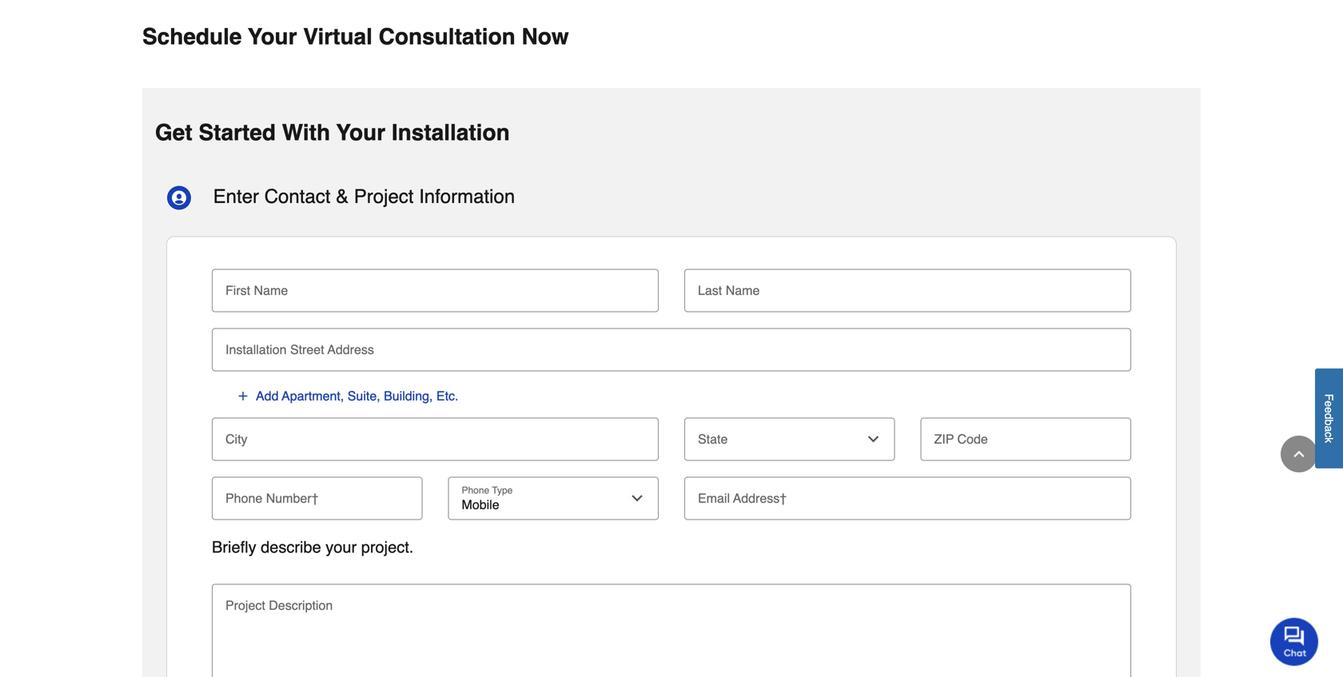 Task type: locate. For each thing, give the bounding box(es) containing it.
0 horizontal spatial name
[[254, 283, 288, 298]]

consultation
[[379, 24, 516, 50]]

your right 'with'
[[336, 120, 386, 146]]

started
[[199, 120, 276, 146]]

0 vertical spatial project
[[354, 186, 414, 208]]

phone
[[226, 491, 263, 506]]

project description
[[226, 598, 333, 613]]

installation up add
[[226, 342, 287, 357]]

enter contact & project information
[[213, 186, 515, 208]]

add apartment, suite, building, etc.
[[256, 389, 459, 404]]

installation up information
[[392, 120, 510, 146]]

k
[[1323, 438, 1336, 443]]

f e e d b a c k button
[[1316, 369, 1344, 469]]

code
[[958, 432, 988, 447]]

1 horizontal spatial your
[[336, 120, 386, 146]]

add apartment, suite, building, etc. button
[[236, 388, 459, 405]]

virtual
[[303, 24, 373, 50]]

1 horizontal spatial project
[[354, 186, 414, 208]]

name right "first"
[[254, 283, 288, 298]]

0 vertical spatial your
[[248, 24, 297, 50]]

schedule
[[142, 24, 242, 50]]

briefly
[[212, 538, 256, 557]]

Email Address† text field
[[691, 477, 1125, 512]]

address
[[328, 342, 374, 357]]

1 name from the left
[[254, 283, 288, 298]]

ZIP Code text field
[[927, 418, 1125, 453]]

f
[[1323, 394, 1336, 401]]

2 name from the left
[[726, 283, 760, 298]]

1 vertical spatial installation
[[226, 342, 287, 357]]

email address†
[[698, 491, 787, 506]]

project.
[[361, 538, 414, 557]]

1 vertical spatial your
[[336, 120, 386, 146]]

1 horizontal spatial installation
[[392, 120, 510, 146]]

1 horizontal spatial name
[[726, 283, 760, 298]]

zip
[[934, 432, 954, 447]]

installation
[[392, 120, 510, 146], [226, 342, 287, 357]]

your left the virtual
[[248, 24, 297, 50]]

a
[[1323, 426, 1336, 432]]

your
[[248, 24, 297, 50], [336, 120, 386, 146]]

first name
[[226, 283, 288, 298]]

d
[[1323, 413, 1336, 420]]

plus image
[[237, 390, 250, 403]]

e up d
[[1323, 401, 1336, 407]]

first
[[226, 283, 250, 298]]

project left description
[[226, 598, 265, 613]]

e
[[1323, 401, 1336, 407], [1323, 407, 1336, 413]]

contact
[[264, 186, 331, 208]]

street
[[290, 342, 324, 357]]

apartment,
[[282, 389, 344, 404]]

enter
[[213, 186, 259, 208]]

name right last
[[726, 283, 760, 298]]

chevron up image
[[1292, 446, 1308, 462]]

get
[[155, 120, 192, 146]]

Installation Street Address text field
[[218, 328, 1125, 364]]

f e e d b a c k
[[1323, 394, 1336, 443]]

information
[[419, 186, 515, 208]]

name
[[254, 283, 288, 298], [726, 283, 760, 298]]

project
[[354, 186, 414, 208], [226, 598, 265, 613]]

e up b
[[1323, 407, 1336, 413]]

1 vertical spatial project
[[226, 598, 265, 613]]

description
[[269, 598, 333, 613]]

etc.
[[437, 389, 459, 404]]

project right &
[[354, 186, 414, 208]]

zip code
[[934, 432, 988, 447]]

chat invite button image
[[1271, 617, 1320, 666]]



Task type: vqa. For each thing, say whether or not it's contained in the screenshot.
the 'Personal'
no



Task type: describe. For each thing, give the bounding box(es) containing it.
suite,
[[348, 389, 380, 404]]

with
[[282, 120, 330, 146]]

2 e from the top
[[1323, 407, 1336, 413]]

address†
[[733, 491, 787, 506]]

briefly describe your project.
[[212, 538, 414, 557]]

email
[[698, 491, 730, 506]]

c
[[1323, 432, 1336, 438]]

building,
[[384, 389, 433, 404]]

City text field
[[218, 418, 653, 453]]

installation street address
[[226, 342, 374, 357]]

1 e from the top
[[1323, 401, 1336, 407]]

phone number†
[[226, 491, 319, 506]]

First Name text field
[[218, 269, 653, 304]]

&
[[336, 186, 349, 208]]

scroll to top element
[[1281, 436, 1318, 473]]

name for first name
[[254, 283, 288, 298]]

0 horizontal spatial installation
[[226, 342, 287, 357]]

describe
[[261, 538, 321, 557]]

Last Name text field
[[691, 269, 1125, 304]]

last
[[698, 283, 722, 298]]

city
[[226, 432, 248, 447]]

Project Description text field
[[218, 607, 1125, 677]]

add
[[256, 389, 279, 404]]

your
[[326, 538, 357, 557]]

b
[[1323, 420, 1336, 426]]

number†
[[266, 491, 319, 506]]

0 vertical spatial installation
[[392, 120, 510, 146]]

name for last name
[[726, 283, 760, 298]]

contact and project information image
[[166, 185, 192, 211]]

0 horizontal spatial your
[[248, 24, 297, 50]]

now
[[522, 24, 569, 50]]

0 horizontal spatial project
[[226, 598, 265, 613]]

Phone Number† text field
[[218, 477, 416, 512]]

schedule your virtual consultation now
[[142, 24, 569, 50]]

last name
[[698, 283, 760, 298]]

get started with your installation
[[155, 120, 510, 146]]



